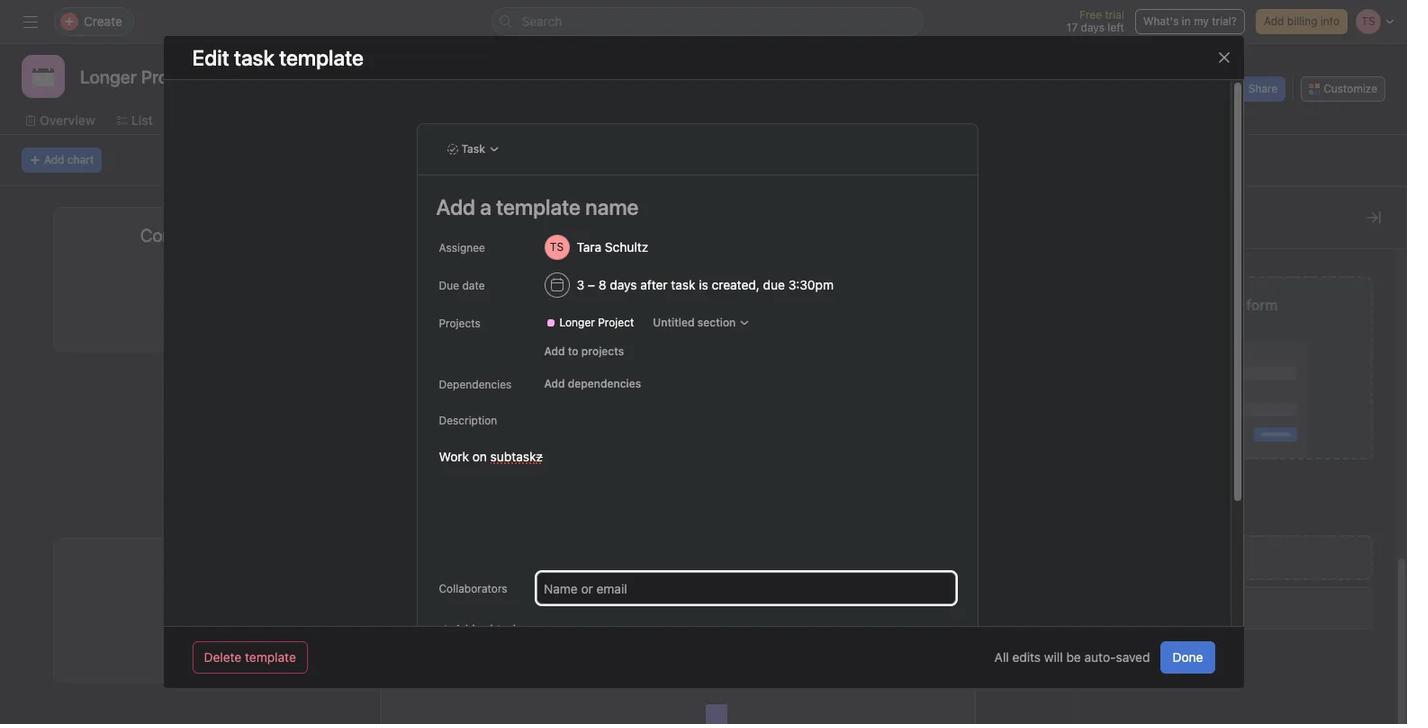 Task type: describe. For each thing, give the bounding box(es) containing it.
dashboard link
[[603, 111, 683, 131]]

overdue tasks
[[1131, 225, 1244, 246]]

work
[[439, 449, 469, 465]]

delete
[[204, 650, 242, 665]]

left
[[1108, 21, 1125, 34]]

form inside automatically turn form submissions into tasks.
[[1209, 231, 1236, 247]]

3 filters button
[[392, 481, 465, 506]]

1 for 1 task template
[[1012, 624, 1017, 638]]

date
[[462, 279, 485, 293]]

what's
[[1144, 14, 1179, 28]]

completed tasks
[[140, 225, 273, 246]]

collaborators
[[439, 583, 507, 596]]

add to starred image
[[237, 69, 252, 84]]

auto-
[[1085, 650, 1116, 665]]

days for after
[[609, 277, 637, 293]]

due
[[763, 277, 785, 293]]

messages
[[740, 113, 800, 128]]

customize
[[1324, 82, 1378, 95]]

files link
[[822, 111, 864, 131]]

3:30pm
[[788, 277, 833, 293]]

billing
[[1287, 14, 1318, 28]]

customize button
[[1301, 77, 1386, 102]]

add to projects button
[[536, 339, 632, 365]]

template for 1 task template
[[1004, 640, 1049, 654]]

add dependencies
[[544, 377, 641, 391]]

untitled section button
[[645, 311, 758, 336]]

longer project
[[559, 316, 634, 330]]

my
[[1194, 14, 1209, 28]]

tasks for by section
[[462, 552, 494, 567]]

1 task template
[[1004, 624, 1049, 654]]

1 for 1
[[197, 590, 216, 640]]

3 filters
[[414, 486, 457, 500]]

subtask
[[490, 449, 536, 465]]

chart
[[67, 153, 94, 167]]

turn
[[1181, 231, 1205, 247]]

17
[[1067, 21, 1078, 34]]

template for add task template
[[1188, 550, 1239, 565]]

completion status
[[515, 221, 622, 236]]

into
[[1314, 231, 1336, 247]]

incomplete for incomplete tasks by section
[[393, 552, 459, 567]]

add form button
[[1092, 276, 1380, 460]]

be
[[1067, 650, 1081, 665]]

tara schultz button
[[536, 231, 678, 264]]

no
[[189, 652, 204, 665]]

1 button
[[197, 590, 216, 640]]

tara
[[576, 240, 601, 255]]

overview link
[[25, 111, 95, 131]]

task button
[[439, 137, 507, 162]]

incomplete tasks by section
[[393, 552, 559, 567]]

ts
[[1147, 82, 1161, 95]]

days for left
[[1081, 21, 1105, 34]]

files
[[836, 113, 864, 128]]

form inside add form button
[[1247, 297, 1278, 313]]

free
[[1080, 8, 1102, 22]]

task template
[[234, 45, 364, 70]]

add dependencies button
[[536, 372, 649, 397]]

work on subtask z
[[439, 449, 542, 465]]

on
[[472, 449, 487, 465]]

add for add to projects
[[544, 345, 565, 358]]

projects
[[581, 345, 624, 358]]

no filters button
[[170, 650, 243, 668]]

dashboard
[[618, 113, 683, 128]]

3 for 3 filters
[[414, 486, 421, 500]]

search list box
[[491, 7, 923, 36]]

edit task template
[[192, 45, 364, 70]]

list link
[[117, 111, 153, 131]]

in
[[1182, 14, 1191, 28]]

will
[[1044, 650, 1063, 665]]

list
[[131, 113, 153, 128]]

free trial 17 days left
[[1067, 8, 1125, 34]]

search button
[[491, 7, 923, 36]]

0 horizontal spatial template
[[245, 650, 296, 665]]

add billing info button
[[1256, 9, 1348, 34]]

schultz
[[605, 240, 648, 255]]

z
[[536, 449, 542, 465]]

add task template
[[1134, 550, 1239, 565]]

projects
[[439, 317, 480, 330]]

calendar
[[528, 113, 582, 128]]

automatically turn form submissions into tasks.
[[1099, 231, 1336, 267]]

by
[[497, 221, 512, 236]]

Name or email text field
[[543, 578, 640, 600]]



Task type: locate. For each thing, give the bounding box(es) containing it.
days right 17
[[1081, 21, 1105, 34]]

3 inside button
[[414, 486, 421, 500]]

to
[[568, 345, 578, 358]]

section
[[697, 316, 736, 330]]

filters
[[424, 486, 457, 500], [206, 652, 239, 665]]

add billing info
[[1264, 14, 1340, 28]]

add to projects
[[544, 345, 624, 358]]

info
[[1321, 14, 1340, 28]]

3 for 3 – 8 days after task is created, due 3:30pm
[[576, 277, 584, 293]]

1 tasks from the top
[[462, 221, 494, 236]]

task inside 1 task template
[[1020, 624, 1041, 638]]

filters right no
[[206, 652, 239, 665]]

close image
[[1217, 50, 1231, 65]]

filters for 3 filters
[[424, 486, 457, 500]]

done button
[[1161, 642, 1215, 674]]

filters for no filters
[[206, 652, 239, 665]]

days inside 3 – 8 days after task is created, due 3:30pm dropdown button
[[609, 277, 637, 293]]

1 horizontal spatial form
[[1247, 297, 1278, 313]]

form
[[1209, 231, 1236, 247], [1247, 297, 1278, 313]]

add inside "button"
[[1264, 14, 1284, 28]]

incomplete up assignee
[[393, 221, 459, 236]]

1 up edits
[[1012, 624, 1017, 638]]

untitled
[[653, 316, 694, 330]]

add chart
[[44, 153, 94, 167]]

days
[[1081, 21, 1105, 34], [609, 277, 637, 293]]

total tasks
[[165, 556, 249, 577]]

1 inside 1 task template
[[1012, 624, 1017, 638]]

add for add chart
[[44, 153, 64, 167]]

what's in my trial? button
[[1135, 9, 1245, 34]]

what's in my trial?
[[1144, 14, 1237, 28]]

1 vertical spatial incomplete
[[393, 552, 459, 567]]

2 horizontal spatial task
[[1160, 550, 1185, 565]]

days right 8
[[609, 277, 637, 293]]

edit
[[192, 45, 229, 70]]

filters inside button
[[424, 486, 457, 500]]

trial
[[1105, 8, 1125, 22]]

done
[[1173, 650, 1203, 665]]

8
[[598, 277, 606, 293]]

add
[[1264, 14, 1284, 28], [44, 153, 64, 167], [1216, 297, 1243, 313], [544, 345, 565, 358], [544, 377, 565, 391], [1134, 550, 1157, 565]]

submissions
[[1239, 231, 1311, 247]]

1 vertical spatial tasks
[[462, 552, 494, 567]]

no filters
[[189, 652, 239, 665]]

is
[[699, 277, 708, 293]]

description
[[439, 414, 497, 428]]

close details image
[[1367, 211, 1381, 225]]

3 – 8 days after task is created, due 3:30pm
[[576, 277, 833, 293]]

task
[[671, 277, 695, 293], [1160, 550, 1185, 565], [1020, 624, 1041, 638]]

ts button
[[1143, 78, 1165, 100]]

0 vertical spatial form
[[1209, 231, 1236, 247]]

task
[[461, 142, 485, 156]]

1 vertical spatial filters
[[206, 652, 239, 665]]

incomplete
[[393, 221, 459, 236], [393, 552, 459, 567]]

form right turn
[[1209, 231, 1236, 247]]

1 vertical spatial task
[[1160, 550, 1185, 565]]

2 vertical spatial task
[[1020, 624, 1041, 638]]

all
[[995, 650, 1009, 665]]

tasks
[[462, 221, 494, 236], [462, 552, 494, 567]]

1 up no filters "button"
[[197, 590, 216, 640]]

0 horizontal spatial form
[[1209, 231, 1236, 247]]

workflow
[[436, 113, 492, 128]]

1 vertical spatial form
[[1247, 297, 1278, 313]]

project
[[598, 316, 634, 330]]

add for add task template
[[1134, 550, 1157, 565]]

form down submissions
[[1247, 297, 1278, 313]]

add for add dependencies
[[544, 377, 565, 391]]

–
[[587, 277, 595, 293]]

untitled section
[[653, 316, 736, 330]]

1 horizontal spatial template
[[1004, 640, 1049, 654]]

add for add form
[[1216, 297, 1243, 313]]

filters down work
[[424, 486, 457, 500]]

2 tasks from the top
[[462, 552, 494, 567]]

0 vertical spatial 3
[[576, 277, 584, 293]]

0 vertical spatial incomplete
[[393, 221, 459, 236]]

due
[[439, 279, 459, 293]]

0 horizontal spatial 1
[[197, 590, 216, 640]]

0 vertical spatial filters
[[424, 486, 457, 500]]

1 vertical spatial days
[[609, 277, 637, 293]]

all edits will be auto-saved
[[995, 650, 1150, 665]]

1 horizontal spatial filters
[[424, 486, 457, 500]]

template
[[1188, 550, 1239, 565], [1004, 640, 1049, 654], [245, 650, 296, 665]]

add task template button
[[1099, 536, 1373, 581]]

dependencies
[[439, 378, 511, 392]]

add form
[[1216, 297, 1278, 313]]

1 horizontal spatial days
[[1081, 21, 1105, 34]]

1 horizontal spatial 1
[[1012, 624, 1017, 638]]

0 vertical spatial task
[[671, 277, 695, 293]]

add inside button
[[1216, 297, 1243, 313]]

created,
[[711, 277, 759, 293]]

task inside dropdown button
[[671, 277, 695, 293]]

3 inside dropdown button
[[576, 277, 584, 293]]

tasks up collaborators
[[462, 552, 494, 567]]

calendar link
[[514, 111, 582, 131]]

Template Name text field
[[428, 186, 955, 228]]

incomplete up collaborators
[[393, 552, 459, 567]]

add chart button
[[22, 148, 102, 173]]

0 horizontal spatial task
[[671, 277, 695, 293]]

dependencies
[[568, 377, 641, 391]]

delete template
[[204, 650, 296, 665]]

search
[[522, 14, 562, 29]]

1 horizontal spatial task
[[1020, 624, 1041, 638]]

task inside button
[[1160, 550, 1185, 565]]

filters inside "button"
[[206, 652, 239, 665]]

automatically
[[1099, 231, 1178, 247]]

task for add task template
[[1160, 550, 1185, 565]]

add for add billing info
[[1264, 14, 1284, 28]]

2 incomplete from the top
[[393, 552, 459, 567]]

0 horizontal spatial days
[[609, 277, 637, 293]]

0 horizontal spatial 3
[[414, 486, 421, 500]]

tasks up assignee
[[462, 221, 494, 236]]

None text field
[[76, 60, 203, 93]]

0 vertical spatial days
[[1081, 21, 1105, 34]]

0 horizontal spatial filters
[[206, 652, 239, 665]]

share button
[[1226, 77, 1286, 102]]

incomplete tasks by completion status
[[393, 221, 622, 236]]

1 vertical spatial 3
[[414, 486, 421, 500]]

share
[[1249, 82, 1278, 95]]

trial?
[[1212, 14, 1237, 28]]

longer
[[559, 316, 595, 330]]

incomplete for incomplete tasks by completion status
[[393, 221, 459, 236]]

1 horizontal spatial 3
[[576, 277, 584, 293]]

by section
[[497, 552, 559, 567]]

tasks for by
[[462, 221, 494, 236]]

saved
[[1116, 650, 1150, 665]]

3 – 8 days after task is created, due 3:30pm button
[[536, 269, 863, 302]]

description document
[[419, 448, 955, 507]]

1 incomplete from the top
[[393, 221, 459, 236]]

days inside the 'free trial 17 days left'
[[1081, 21, 1105, 34]]

tasks.
[[1099, 251, 1134, 267]]

2 horizontal spatial template
[[1188, 550, 1239, 565]]

calendar image
[[32, 66, 54, 87]]

workflow link
[[422, 111, 492, 131]]

task for 1 task template
[[1020, 624, 1041, 638]]

0 vertical spatial tasks
[[462, 221, 494, 236]]

edits
[[1013, 650, 1041, 665]]



Task type: vqa. For each thing, say whether or not it's contained in the screenshot.
Search tasks, projects, and more text field on the top of the page
no



